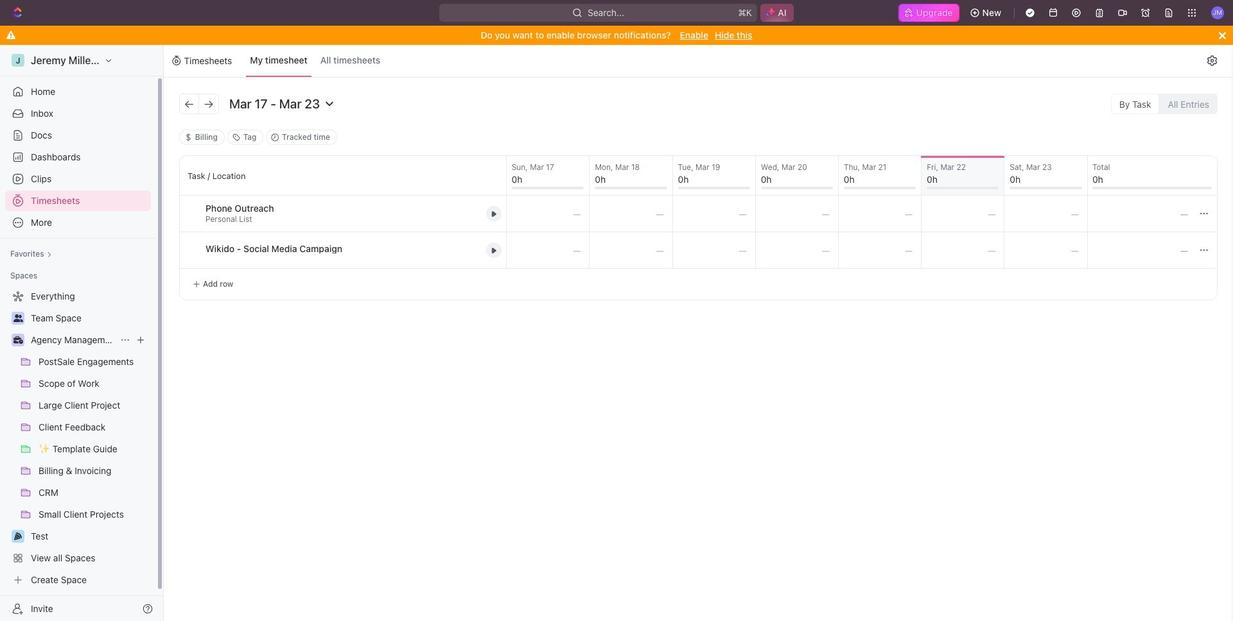 Task type: describe. For each thing, give the bounding box(es) containing it.
jeremy miller's workspace, , element
[[12, 54, 24, 67]]

tree inside sidebar navigation
[[5, 286, 151, 591]]

sidebar navigation
[[0, 45, 166, 622]]



Task type: locate. For each thing, give the bounding box(es) containing it.
pizza slice image
[[14, 533, 22, 541]]

business time image
[[13, 337, 23, 344]]

— text field
[[507, 196, 589, 232], [756, 196, 838, 232], [839, 196, 921, 232], [922, 196, 1004, 232], [1005, 196, 1088, 232], [590, 233, 672, 269]]

user group image
[[13, 315, 23, 322]]

tree
[[5, 286, 151, 591]]

— text field
[[590, 196, 672, 232], [673, 196, 755, 232], [1088, 196, 1197, 232], [507, 233, 589, 269], [673, 233, 755, 269], [756, 233, 838, 269], [839, 233, 921, 269], [922, 233, 1004, 269], [1005, 233, 1088, 269], [1088, 233, 1197, 269]]



Task type: vqa. For each thing, say whether or not it's contained in the screenshot.
"tree" on the left within sidebar navigation
yes



